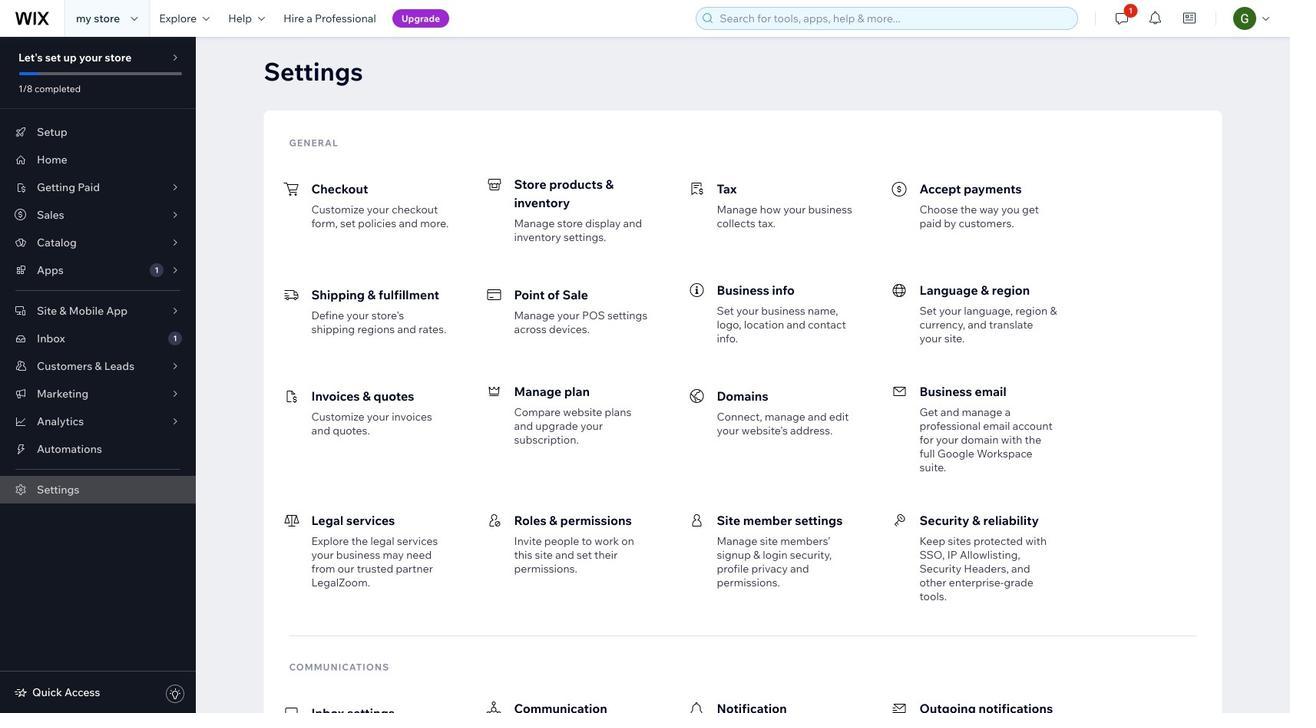 Task type: vqa. For each thing, say whether or not it's contained in the screenshot.
topmost the
no



Task type: describe. For each thing, give the bounding box(es) containing it.
Search for tools, apps, help & more... field
[[715, 8, 1073, 29]]

communications-section element
[[278, 676, 1208, 713]]

sidebar element
[[0, 37, 196, 713]]



Task type: locate. For each thing, give the bounding box(es) containing it.
general-section element
[[278, 152, 1208, 617]]



